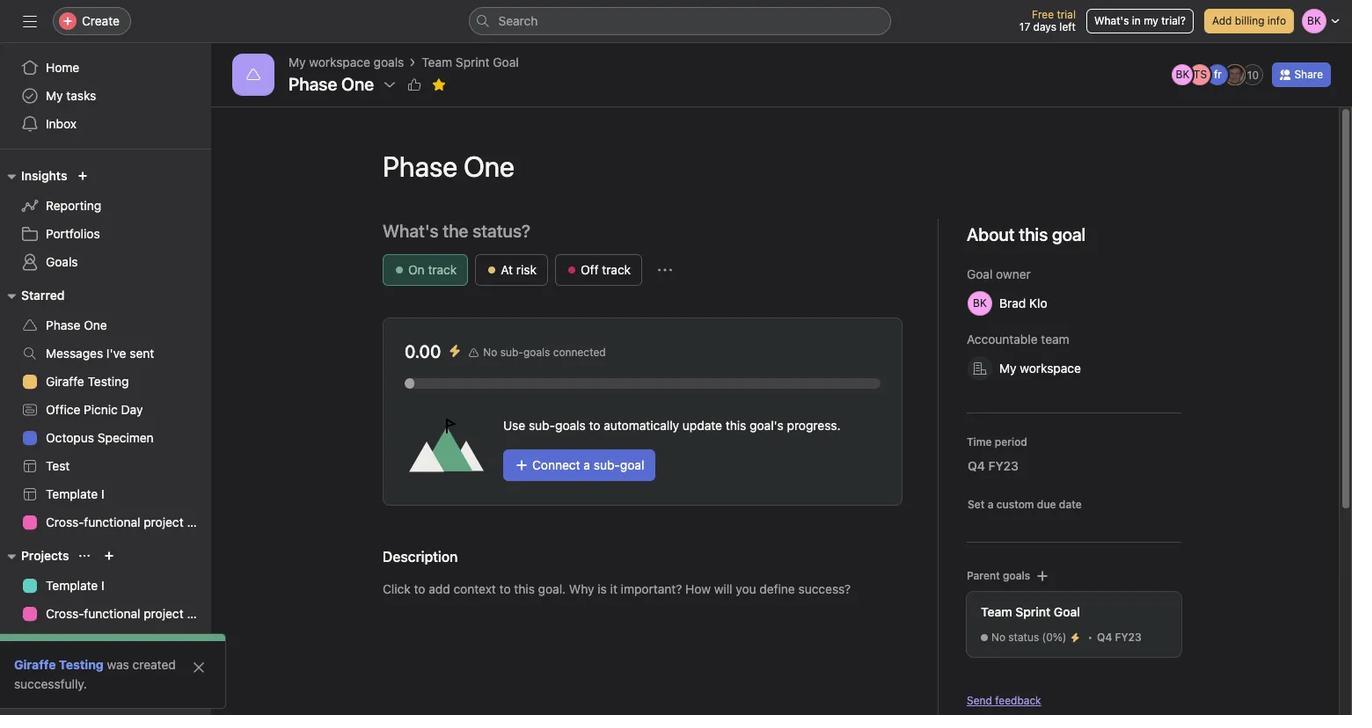 Task type: describe. For each thing, give the bounding box(es) containing it.
marketing dashboards link
[[11, 656, 201, 685]]

free trial 17 days left
[[1020, 8, 1076, 33]]

what's for what's the status?
[[383, 221, 439, 241]]

my tasks link
[[11, 82, 201, 110]]

insights
[[21, 168, 67, 183]]

due
[[1037, 498, 1056, 511]]

fy23 inside 'q4 fy23' 'dropdown button'
[[989, 458, 1019, 473]]

hide sidebar image
[[23, 14, 37, 28]]

2 octopus specimen link from the top
[[11, 628, 201, 656]]

projects element
[[0, 540, 211, 715]]

portfolios
[[46, 226, 100, 241]]

custom
[[997, 498, 1034, 511]]

status
[[1009, 631, 1039, 644]]

1 vertical spatial team sprint goal
[[981, 604, 1080, 619]]

this goal
[[1019, 224, 1086, 245]]

send feedback
[[967, 694, 1041, 707]]

at
[[501, 262, 513, 277]]

project for second cross-functional project plan link from the bottom
[[144, 515, 184, 530]]

1 vertical spatial giraffe
[[14, 657, 56, 672]]

billing
[[1235, 14, 1265, 27]]

this
[[726, 418, 746, 433]]

sub- for no
[[500, 346, 524, 359]]

template i inside starred element
[[46, 487, 104, 502]]

goal's
[[750, 418, 784, 433]]

cross-functional project plan for second cross-functional project plan link from the bottom
[[46, 515, 211, 530]]

0 horizontal spatial team sprint goal
[[422, 55, 519, 70]]

17
[[1020, 20, 1031, 33]]

giraffe inside starred element
[[46, 374, 84, 389]]

parent goals
[[967, 569, 1031, 582]]

remove from starred image
[[432, 77, 446, 92]]

add billing info button
[[1205, 9, 1294, 33]]

test link
[[11, 452, 201, 480]]

sent
[[130, 346, 154, 361]]

brad
[[1000, 296, 1026, 311]]

functional for second cross-functional project plan link from the bottom
[[84, 515, 140, 530]]

goals for use sub-goals to automatically update this goal's progress.
[[555, 418, 586, 433]]

octopus inside starred element
[[46, 430, 94, 445]]

no for no status (0%)
[[992, 631, 1006, 644]]

1 vertical spatial fy23
[[1115, 631, 1142, 644]]

goal
[[620, 458, 644, 473]]

messages i've sent
[[46, 346, 154, 361]]

in
[[1132, 14, 1141, 27]]

brad klo
[[1000, 296, 1048, 311]]

a for connect
[[584, 458, 590, 473]]

feedback
[[995, 694, 1041, 707]]

automatically
[[604, 418, 679, 433]]

messages
[[46, 346, 103, 361]]

accountable
[[967, 332, 1038, 347]]

set a custom due date
[[968, 498, 1082, 511]]

about
[[967, 224, 1015, 245]]

search button
[[469, 7, 891, 35]]

plan for 2nd cross-functional project plan link
[[187, 606, 211, 621]]

portfolios link
[[11, 220, 201, 248]]

office picnic day link
[[11, 396, 201, 424]]

my workspace button
[[960, 353, 1110, 385]]

1 octopus specimen link from the top
[[11, 424, 201, 452]]

my tasks
[[46, 88, 96, 103]]

office
[[46, 402, 80, 417]]

test
[[46, 458, 70, 473]]

specimen for 1st octopus specimen link
[[97, 430, 154, 445]]

1 horizontal spatial sprint
[[1016, 604, 1051, 619]]

1 vertical spatial q4
[[1097, 631, 1112, 644]]

insights element
[[0, 160, 211, 280]]

was
[[107, 657, 129, 672]]

home link
[[11, 54, 201, 82]]

use sub-goals to automatically update this goal's progress.
[[503, 418, 841, 433]]

date
[[1059, 498, 1082, 511]]

goals for no sub-goals connected
[[524, 346, 550, 359]]

add billing info
[[1212, 14, 1286, 27]]

workspace for my workspace
[[1020, 361, 1081, 376]]

my for my workspace
[[1000, 361, 1017, 376]]

search
[[498, 13, 538, 28]]

0 horizontal spatial q4
[[968, 458, 985, 473]]

octopus specimen for first octopus specimen link from the bottom of the page
[[46, 634, 154, 649]]

create
[[82, 13, 120, 28]]

was created successfully.
[[14, 657, 176, 692]]

on
[[408, 262, 425, 277]]

(0%)
[[1042, 631, 1067, 644]]

owner
[[996, 267, 1031, 282]]

1 template i link from the top
[[11, 480, 201, 509]]

ts
[[1194, 68, 1207, 81]]

i inside the "projects" element
[[101, 578, 104, 593]]

set
[[968, 498, 985, 511]]

the status?
[[443, 221, 531, 241]]

cross- for second cross-functional project plan link from the bottom
[[46, 515, 84, 530]]

reporting link
[[11, 192, 201, 220]]

goals left the add parent goal icon
[[1003, 569, 1031, 582]]

functional for 2nd cross-functional project plan link
[[84, 606, 140, 621]]

create button
[[53, 7, 131, 35]]

projects
[[21, 548, 69, 563]]

my for my tasks
[[46, 88, 63, 103]]

0.00
[[405, 341, 441, 362]]

octopus inside the "projects" element
[[46, 634, 94, 649]]

my for my workspace goals
[[289, 55, 306, 70]]

inbox link
[[11, 110, 201, 138]]

inbox
[[46, 116, 77, 131]]

update
[[683, 418, 722, 433]]

risk
[[516, 262, 537, 277]]

show options image
[[383, 77, 397, 92]]

my workspace goals
[[289, 55, 404, 70]]

created
[[132, 657, 176, 672]]

2 horizontal spatial goal
[[1054, 604, 1080, 619]]

info
[[1268, 14, 1286, 27]]

phase
[[46, 318, 80, 333]]

set a custom due date button
[[963, 496, 1086, 514]]

connect a sub-goal
[[532, 458, 644, 473]]

0 likes. click to like this task image
[[407, 77, 422, 92]]



Task type: locate. For each thing, give the bounding box(es) containing it.
0 vertical spatial project
[[144, 515, 184, 530]]

0 vertical spatial sprint
[[456, 55, 490, 70]]

days
[[1034, 20, 1057, 33]]

team
[[1041, 332, 1070, 347]]

1 horizontal spatial no
[[992, 631, 1006, 644]]

project
[[144, 515, 184, 530], [144, 606, 184, 621]]

template i down show options, current sort, top icon
[[46, 578, 104, 593]]

project up created
[[144, 606, 184, 621]]

sub- inside 'button'
[[594, 458, 620, 473]]

1 horizontal spatial my
[[289, 55, 306, 70]]

use
[[503, 418, 525, 433]]

0 vertical spatial specimen
[[97, 430, 154, 445]]

0 vertical spatial a
[[584, 458, 590, 473]]

track right on
[[428, 262, 457, 277]]

2 plan from the top
[[187, 606, 211, 621]]

specimen
[[97, 430, 154, 445], [97, 634, 154, 649]]

2 cross-functional project plan link from the top
[[11, 600, 211, 628]]

new image
[[78, 171, 88, 181]]

1 horizontal spatial team sprint goal
[[981, 604, 1080, 619]]

2 project from the top
[[144, 606, 184, 621]]

0 horizontal spatial q4 fy23 button
[[956, 451, 1048, 482]]

picnic
[[84, 402, 118, 417]]

1 project from the top
[[144, 515, 184, 530]]

0 vertical spatial template i link
[[11, 480, 201, 509]]

1 octopus from the top
[[46, 430, 94, 445]]

sub- left connected
[[500, 346, 524, 359]]

1 vertical spatial template i
[[46, 578, 104, 593]]

1 vertical spatial cross-functional project plan
[[46, 606, 211, 621]]

0 vertical spatial cross-functional project plan link
[[11, 509, 211, 537]]

q4 fy23 button
[[956, 451, 1048, 482], [1093, 629, 1164, 647]]

specimen for first octopus specimen link from the bottom of the page
[[97, 634, 154, 649]]

cross-functional project plan
[[46, 515, 211, 530], [46, 606, 211, 621]]

0 vertical spatial q4 fy23 button
[[956, 451, 1048, 482]]

1 vertical spatial my
[[46, 88, 63, 103]]

2 cross-functional project plan from the top
[[46, 606, 211, 621]]

cross- up projects
[[46, 515, 84, 530]]

one
[[84, 318, 107, 333]]

1 i from the top
[[101, 487, 104, 502]]

q4 down time at the bottom
[[968, 458, 985, 473]]

2 horizontal spatial sub-
[[594, 458, 620, 473]]

0 vertical spatial q4
[[968, 458, 985, 473]]

giraffe testing link up successfully. at the bottom of page
[[14, 657, 104, 672]]

plan inside starred element
[[187, 515, 211, 530]]

2 functional from the top
[[84, 606, 140, 621]]

0 horizontal spatial workspace
[[309, 55, 370, 70]]

add
[[1212, 14, 1232, 27]]

octopus specimen down picnic
[[46, 430, 154, 445]]

cross-functional project plan up new project or portfolio image
[[46, 515, 211, 530]]

0 vertical spatial no
[[483, 346, 497, 359]]

giraffe testing link inside starred element
[[11, 368, 201, 396]]

1 vertical spatial i
[[101, 578, 104, 593]]

specimen down day on the left bottom of the page
[[97, 430, 154, 445]]

0 horizontal spatial track
[[428, 262, 457, 277]]

octopus up "marketing"
[[46, 634, 94, 649]]

goals left to
[[555, 418, 586, 433]]

1 vertical spatial sprint
[[1016, 604, 1051, 619]]

free
[[1032, 8, 1054, 21]]

share
[[1295, 68, 1323, 81]]

0 vertical spatial octopus
[[46, 430, 94, 445]]

1 vertical spatial octopus
[[46, 634, 94, 649]]

0 vertical spatial workspace
[[309, 55, 370, 70]]

a inside 'button'
[[584, 458, 590, 473]]

team sprint goal up no status (0%)
[[981, 604, 1080, 619]]

1 vertical spatial a
[[988, 498, 994, 511]]

goal owner
[[967, 267, 1031, 282]]

q4 right •
[[1097, 631, 1112, 644]]

connect a sub-goal button
[[503, 450, 656, 481]]

giraffe testing link
[[11, 368, 201, 396], [14, 657, 104, 672]]

octopus specimen link down picnic
[[11, 424, 201, 452]]

at risk button
[[475, 254, 548, 286]]

1 template i from the top
[[46, 487, 104, 502]]

template i
[[46, 487, 104, 502], [46, 578, 104, 593]]

0 horizontal spatial no
[[483, 346, 497, 359]]

team down the parent goals
[[981, 604, 1012, 619]]

starred
[[21, 288, 65, 303]]

0 vertical spatial cross-
[[46, 515, 84, 530]]

off
[[581, 262, 599, 277]]

Goal name text field
[[369, 135, 1182, 198]]

goal left owner
[[967, 267, 993, 282]]

giraffe up office
[[46, 374, 84, 389]]

template inside starred element
[[46, 487, 98, 502]]

my workspace
[[1000, 361, 1081, 376]]

off track button
[[555, 254, 642, 286]]

tasks
[[66, 88, 96, 103]]

octopus down office
[[46, 430, 94, 445]]

workspace down team
[[1020, 361, 1081, 376]]

i've
[[106, 346, 126, 361]]

cross- inside starred element
[[46, 515, 84, 530]]

1 vertical spatial what's
[[383, 221, 439, 241]]

klo
[[1029, 296, 1048, 311]]

cross-functional project plan inside the "projects" element
[[46, 606, 211, 621]]

0 vertical spatial plan
[[187, 515, 211, 530]]

1 horizontal spatial sub-
[[529, 418, 555, 433]]

2 octopus from the top
[[46, 634, 94, 649]]

functional up was
[[84, 606, 140, 621]]

giraffe testing link up picnic
[[11, 368, 201, 396]]

cross-functional project plan inside starred element
[[46, 515, 211, 530]]

2 template i link from the top
[[11, 572, 201, 600]]

track for on track
[[428, 262, 457, 277]]

functional
[[84, 515, 140, 530], [84, 606, 140, 621]]

1 vertical spatial octopus specimen link
[[11, 628, 201, 656]]

show options, current sort, top image
[[80, 551, 90, 561]]

track inside button
[[602, 262, 631, 277]]

1 vertical spatial sub-
[[529, 418, 555, 433]]

1 vertical spatial template i link
[[11, 572, 201, 600]]

0 vertical spatial team sprint goal
[[422, 55, 519, 70]]

project inside the "projects" element
[[144, 606, 184, 621]]

team sprint goal link
[[422, 53, 519, 72]]

workspace for my workspace goals
[[309, 55, 370, 70]]

messages i've sent link
[[11, 340, 201, 368]]

giraffe testing up office picnic day
[[46, 374, 129, 389]]

2 vertical spatial goal
[[1054, 604, 1080, 619]]

my up phase one
[[289, 55, 306, 70]]

0 horizontal spatial goal
[[493, 55, 519, 70]]

track inside button
[[428, 262, 457, 277]]

plan for second cross-functional project plan link from the bottom
[[187, 515, 211, 530]]

goals
[[374, 55, 404, 70], [524, 346, 550, 359], [555, 418, 586, 433], [1003, 569, 1031, 582]]

fy23 down time period
[[989, 458, 1019, 473]]

template i link down new project or portfolio image
[[11, 572, 201, 600]]

1 vertical spatial no
[[992, 631, 1006, 644]]

1 vertical spatial template
[[46, 578, 98, 593]]

progress.
[[787, 418, 841, 433]]

close image
[[192, 661, 206, 675]]

a
[[584, 458, 590, 473], [988, 498, 994, 511]]

on track button
[[383, 254, 468, 286]]

sub- right use
[[529, 418, 555, 433]]

invite
[[49, 685, 81, 700]]

1 horizontal spatial what's
[[1095, 14, 1129, 27]]

testing down 'messages i've sent' "link"
[[88, 374, 129, 389]]

phase one link
[[11, 311, 201, 340]]

1 vertical spatial plan
[[187, 606, 211, 621]]

template i link down test
[[11, 480, 201, 509]]

trial?
[[1162, 14, 1186, 27]]

cross-functional project plan for 2nd cross-functional project plan link
[[46, 606, 211, 621]]

giraffe testing inside starred element
[[46, 374, 129, 389]]

connect
[[532, 458, 580, 473]]

1 vertical spatial workspace
[[1020, 361, 1081, 376]]

0 vertical spatial octopus specimen
[[46, 430, 154, 445]]

workspace up phase one
[[309, 55, 370, 70]]

1 horizontal spatial team
[[981, 604, 1012, 619]]

functional inside starred element
[[84, 515, 140, 530]]

workspace
[[309, 55, 370, 70], [1020, 361, 1081, 376]]

fr
[[1214, 68, 1222, 81]]

0 horizontal spatial a
[[584, 458, 590, 473]]

0 horizontal spatial what's
[[383, 221, 439, 241]]

what's left the in
[[1095, 14, 1129, 27]]

at risk
[[501, 262, 537, 277]]

1 vertical spatial specimen
[[97, 634, 154, 649]]

send
[[967, 694, 992, 707]]

plan inside the "projects" element
[[187, 606, 211, 621]]

0 vertical spatial giraffe testing link
[[11, 368, 201, 396]]

my inside my workspace goals link
[[289, 55, 306, 70]]

off track
[[581, 262, 631, 277]]

what's in my trial?
[[1095, 14, 1186, 27]]

1 vertical spatial giraffe testing link
[[14, 657, 104, 672]]

2 specimen from the top
[[97, 634, 154, 649]]

template down show options, current sort, top icon
[[46, 578, 98, 593]]

team up remove from starred image
[[422, 55, 452, 70]]

new project or portfolio image
[[104, 551, 115, 561]]

0 vertical spatial goal
[[493, 55, 519, 70]]

period
[[995, 436, 1028, 449]]

marketing dashboards
[[46, 663, 173, 678]]

search list box
[[469, 7, 891, 35]]

goal down the search
[[493, 55, 519, 70]]

about this goal
[[967, 224, 1086, 245]]

1 functional from the top
[[84, 515, 140, 530]]

track right 'off'
[[602, 262, 631, 277]]

1 horizontal spatial workspace
[[1020, 361, 1081, 376]]

what's up on
[[383, 221, 439, 241]]

1 template from the top
[[46, 487, 98, 502]]

i inside starred element
[[101, 487, 104, 502]]

q4 fy23
[[968, 458, 1019, 473]]

2 horizontal spatial my
[[1000, 361, 1017, 376]]

what's the status?
[[383, 221, 531, 241]]

1 cross- from the top
[[46, 515, 84, 530]]

1 vertical spatial cross-
[[46, 606, 84, 621]]

0 vertical spatial testing
[[88, 374, 129, 389]]

giraffe up successfully. at the bottom of page
[[14, 657, 56, 672]]

sub- for use
[[529, 418, 555, 433]]

testing inside starred element
[[88, 374, 129, 389]]

specimen inside the "projects" element
[[97, 634, 154, 649]]

i down test link
[[101, 487, 104, 502]]

0 vertical spatial template i
[[46, 487, 104, 502]]

a inside button
[[988, 498, 994, 511]]

1 horizontal spatial q4 fy23 button
[[1093, 629, 1164, 647]]

dashboards
[[106, 663, 173, 678]]

0 horizontal spatial sprint
[[456, 55, 490, 70]]

2 vertical spatial my
[[1000, 361, 1017, 376]]

testing up 'invite'
[[59, 657, 104, 672]]

cross-functional project plan up was
[[46, 606, 211, 621]]

track for off track
[[602, 262, 631, 277]]

functional inside the "projects" element
[[84, 606, 140, 621]]

workspace inside dropdown button
[[1020, 361, 1081, 376]]

1 vertical spatial project
[[144, 606, 184, 621]]

goal
[[493, 55, 519, 70], [967, 267, 993, 282], [1054, 604, 1080, 619]]

1 vertical spatial q4 fy23 button
[[1093, 629, 1164, 647]]

1 horizontal spatial a
[[988, 498, 994, 511]]

marketing
[[46, 663, 102, 678]]

office picnic day
[[46, 402, 143, 417]]

1 vertical spatial giraffe testing
[[14, 657, 104, 672]]

octopus specimen inside starred element
[[46, 430, 154, 445]]

template i down test
[[46, 487, 104, 502]]

2 template i from the top
[[46, 578, 104, 593]]

my inside my workspace dropdown button
[[1000, 361, 1017, 376]]

1 specimen from the top
[[97, 430, 154, 445]]

team
[[422, 55, 452, 70], [981, 604, 1012, 619]]

cross-functional project plan link up was
[[11, 600, 211, 628]]

1 plan from the top
[[187, 515, 211, 530]]

more actions image
[[658, 263, 672, 277]]

1 octopus specimen from the top
[[46, 430, 154, 445]]

goals left connected
[[524, 346, 550, 359]]

0 vertical spatial my
[[289, 55, 306, 70]]

cross- for 2nd cross-functional project plan link
[[46, 606, 84, 621]]

my left tasks
[[46, 88, 63, 103]]

2 cross- from the top
[[46, 606, 84, 621]]

team sprint goal up remove from starred image
[[422, 55, 519, 70]]

no left status at the bottom of the page
[[992, 631, 1006, 644]]

0 vertical spatial sub-
[[500, 346, 524, 359]]

2 template from the top
[[46, 578, 98, 593]]

specimen up was
[[97, 634, 154, 649]]

10
[[1248, 68, 1259, 81]]

time period
[[967, 436, 1028, 449]]

goals for my workspace goals
[[374, 55, 404, 70]]

1 vertical spatial functional
[[84, 606, 140, 621]]

successfully.
[[14, 677, 87, 692]]

day
[[121, 402, 143, 417]]

project down test link
[[144, 515, 184, 530]]

template
[[46, 487, 98, 502], [46, 578, 98, 593]]

testing
[[88, 374, 129, 389], [59, 657, 104, 672]]

global element
[[0, 43, 211, 149]]

fy23 right •
[[1115, 631, 1142, 644]]

add parent goal image
[[1036, 569, 1050, 583]]

0 horizontal spatial sub-
[[500, 346, 524, 359]]

1 vertical spatial cross-functional project plan link
[[11, 600, 211, 628]]

0 vertical spatial octopus specimen link
[[11, 424, 201, 452]]

1 horizontal spatial fy23
[[1115, 631, 1142, 644]]

a right set
[[988, 498, 994, 511]]

q4 fy23 button right (0%)
[[1093, 629, 1164, 647]]

2 octopus specimen from the top
[[46, 634, 154, 649]]

octopus specimen link up was
[[11, 628, 201, 656]]

octopus specimen for 1st octopus specimen link
[[46, 430, 154, 445]]

a for set
[[988, 498, 994, 511]]

sub- down to
[[594, 458, 620, 473]]

1 horizontal spatial track
[[602, 262, 631, 277]]

0 vertical spatial cross-functional project plan
[[46, 515, 211, 530]]

starred element
[[0, 280, 211, 540]]

phase one
[[46, 318, 107, 333]]

no for no sub-goals connected
[[483, 346, 497, 359]]

template i inside the "projects" element
[[46, 578, 104, 593]]

2 i from the top
[[101, 578, 104, 593]]

cross- inside the "projects" element
[[46, 606, 84, 621]]

1 cross-functional project plan from the top
[[46, 515, 211, 530]]

0 vertical spatial what's
[[1095, 14, 1129, 27]]

cross-
[[46, 515, 84, 530], [46, 606, 84, 621]]

0 horizontal spatial team
[[422, 55, 452, 70]]

2 vertical spatial sub-
[[594, 458, 620, 473]]

trial
[[1057, 8, 1076, 21]]

template i link
[[11, 480, 201, 509], [11, 572, 201, 600]]

octopus specimen inside the "projects" element
[[46, 634, 154, 649]]

template down test
[[46, 487, 98, 502]]

ja
[[1230, 68, 1241, 81]]

giraffe testing
[[46, 374, 129, 389], [14, 657, 104, 672]]

0 horizontal spatial fy23
[[989, 458, 1019, 473]]

0 vertical spatial i
[[101, 487, 104, 502]]

project for 2nd cross-functional project plan link
[[144, 606, 184, 621]]

time
[[967, 436, 992, 449]]

a right connect
[[584, 458, 590, 473]]

what's inside button
[[1095, 14, 1129, 27]]

octopus specimen up marketing dashboards link
[[46, 634, 154, 649]]

1 vertical spatial goal
[[967, 267, 993, 282]]

giraffe testing up successfully. at the bottom of page
[[14, 657, 104, 672]]

1 vertical spatial testing
[[59, 657, 104, 672]]

i down new project or portfolio image
[[101, 578, 104, 593]]

cross-functional project plan link up new project or portfolio image
[[11, 509, 211, 537]]

goals up show options 'image'
[[374, 55, 404, 70]]

0 vertical spatial functional
[[84, 515, 140, 530]]

my
[[1144, 14, 1159, 27]]

template inside the "projects" element
[[46, 578, 98, 593]]

my inside my tasks link
[[46, 88, 63, 103]]

specimen inside starred element
[[97, 430, 154, 445]]

goal up (0%)
[[1054, 604, 1080, 619]]

no status (0%)
[[992, 631, 1067, 644]]

0 vertical spatial giraffe
[[46, 374, 84, 389]]

invite button
[[17, 677, 93, 708]]

home
[[46, 60, 79, 75]]

1 vertical spatial octopus specimen
[[46, 634, 154, 649]]

project inside starred element
[[144, 515, 184, 530]]

0 vertical spatial template
[[46, 487, 98, 502]]

cross- up "marketing"
[[46, 606, 84, 621]]

brad klo button
[[960, 288, 1077, 319]]

0 vertical spatial giraffe testing
[[46, 374, 129, 389]]

goal inside team sprint goal link
[[493, 55, 519, 70]]

q4
[[968, 458, 985, 473], [1097, 631, 1112, 644]]

no right 0.00 at the left
[[483, 346, 497, 359]]

what's for what's in my trial?
[[1095, 14, 1129, 27]]

0 horizontal spatial my
[[46, 88, 63, 103]]

my down the accountable
[[1000, 361, 1017, 376]]

1 horizontal spatial goal
[[967, 267, 993, 282]]

0 vertical spatial fy23
[[989, 458, 1019, 473]]

1 track from the left
[[428, 262, 457, 277]]

1 horizontal spatial q4
[[1097, 631, 1112, 644]]

1 cross-functional project plan link from the top
[[11, 509, 211, 537]]

connected
[[553, 346, 606, 359]]

q4 fy23 button down time period
[[956, 451, 1048, 482]]

2 track from the left
[[602, 262, 631, 277]]

1 vertical spatial team
[[981, 604, 1012, 619]]

functional up new project or portfolio image
[[84, 515, 140, 530]]

0 vertical spatial team
[[422, 55, 452, 70]]

reporting
[[46, 198, 101, 213]]

accountable team
[[967, 332, 1070, 347]]



Task type: vqa. For each thing, say whether or not it's contained in the screenshot.
the Template I within the Starred ELEMENT
yes



